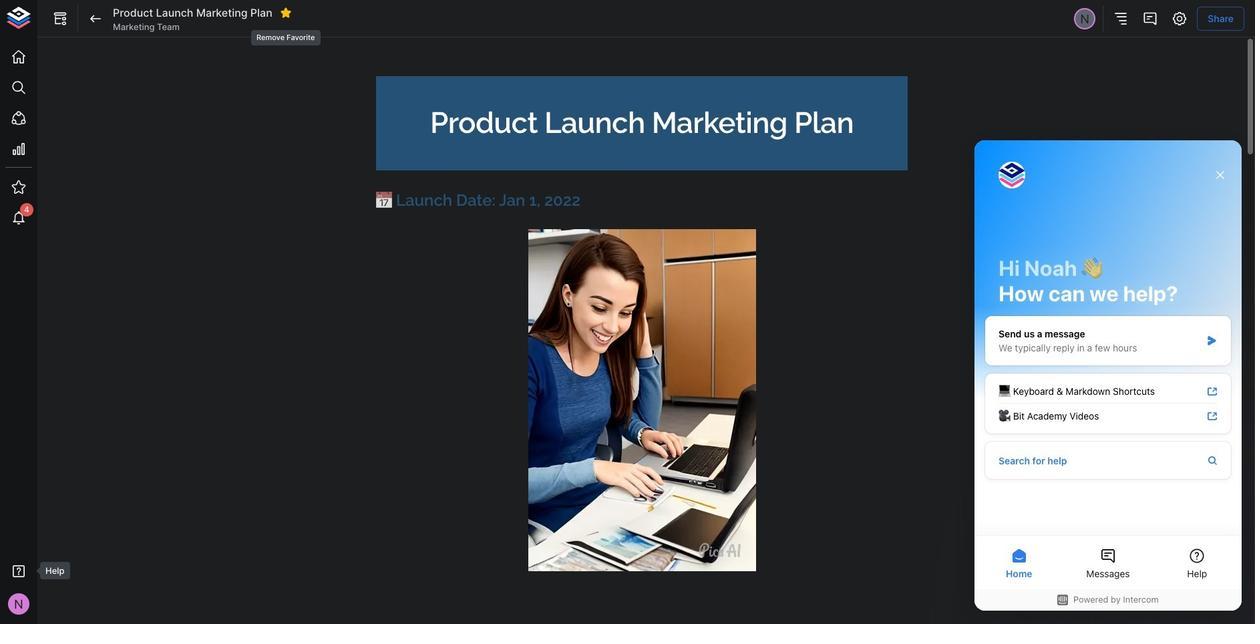 Task type: describe. For each thing, give the bounding box(es) containing it.
1 vertical spatial tooltip
[[31, 562, 70, 580]]

settings image
[[1172, 11, 1188, 27]]



Task type: locate. For each thing, give the bounding box(es) containing it.
dialog
[[975, 140, 1242, 611]]

go back image
[[88, 11, 104, 27]]

tooltip
[[250, 21, 322, 47], [31, 562, 70, 580]]

1 horizontal spatial tooltip
[[250, 21, 322, 47]]

0 horizontal spatial tooltip
[[31, 562, 70, 580]]

table of contents image
[[1113, 11, 1130, 27]]

0 vertical spatial tooltip
[[250, 21, 322, 47]]

comments image
[[1143, 11, 1159, 27]]

show wiki image
[[52, 11, 68, 27]]

remove favorite image
[[280, 7, 292, 19]]



Task type: vqa. For each thing, say whether or not it's contained in the screenshot.
bottom TOOLTIP
yes



